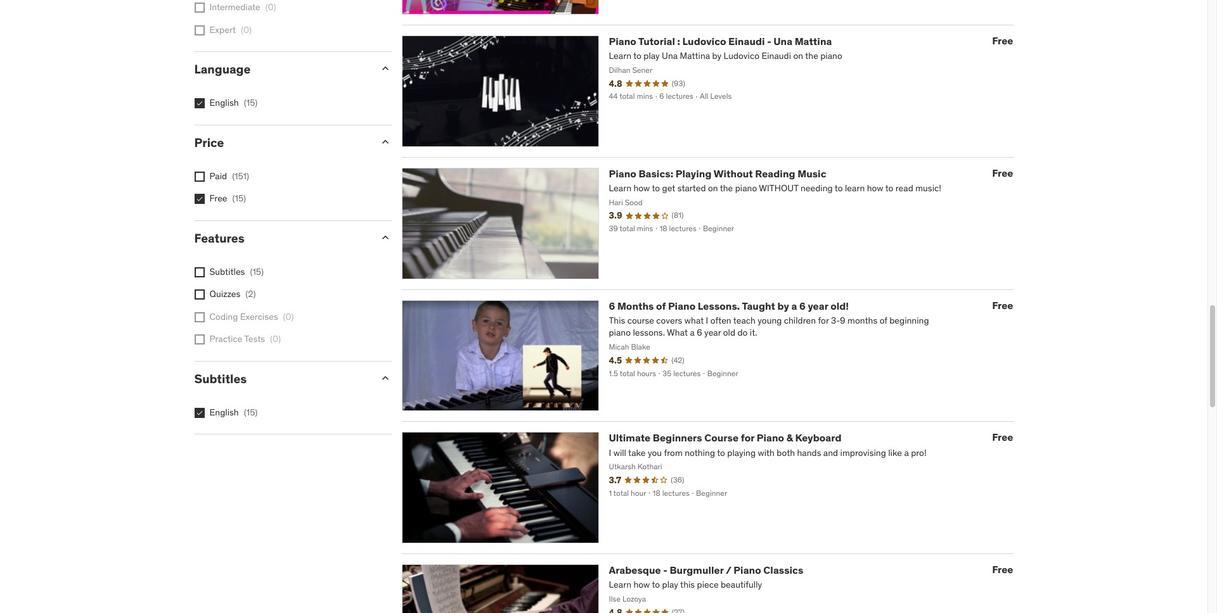 Task type: locate. For each thing, give the bounding box(es) containing it.
english (15)
[[210, 97, 258, 109], [210, 407, 258, 418]]

2 xsmall image from the top
[[194, 25, 205, 35]]

/
[[726, 565, 732, 577]]

0 vertical spatial -
[[768, 35, 772, 48]]

months
[[618, 300, 654, 312]]

(0) right "exercises"
[[283, 311, 294, 323]]

2 vertical spatial small image
[[379, 231, 392, 244]]

xsmall image
[[194, 3, 205, 13], [194, 25, 205, 35], [194, 172, 205, 182], [194, 194, 205, 204], [194, 267, 205, 278], [194, 290, 205, 300], [194, 313, 205, 323], [194, 335, 205, 345], [194, 408, 205, 418]]

1 english from the top
[[210, 97, 239, 109]]

mattina
[[795, 35, 832, 48]]

1 vertical spatial small image
[[379, 136, 392, 148]]

free
[[993, 34, 1014, 47], [993, 167, 1014, 179], [210, 193, 227, 204], [993, 299, 1014, 312], [993, 432, 1014, 444], [993, 564, 1014, 577]]

6 xsmall image from the top
[[194, 290, 205, 300]]

price
[[194, 135, 224, 150]]

classics
[[764, 565, 804, 577]]

0 vertical spatial english (15)
[[210, 97, 258, 109]]

small image for price
[[379, 136, 392, 148]]

music
[[798, 167, 827, 180]]

piano left &
[[757, 432, 785, 445]]

piano basics: playing without reading music
[[609, 167, 827, 180]]

year
[[808, 300, 829, 312]]

reading
[[756, 167, 796, 180]]

(151)
[[232, 170, 249, 182]]

:
[[678, 35, 681, 48]]

una
[[774, 35, 793, 48]]

0 vertical spatial english
[[210, 97, 239, 109]]

xsmall image for paid
[[194, 172, 205, 182]]

price button
[[194, 135, 369, 150]]

expert
[[210, 24, 236, 35]]

piano
[[609, 35, 637, 48], [609, 167, 637, 180], [668, 300, 696, 312], [757, 432, 785, 445], [734, 565, 762, 577]]

course
[[705, 432, 739, 445]]

by
[[778, 300, 790, 312]]

6 left 'months'
[[609, 300, 615, 312]]

(15)
[[244, 97, 258, 109], [232, 193, 246, 204], [250, 266, 264, 278], [244, 407, 258, 418]]

english for subtitles
[[210, 407, 239, 418]]

ultimate beginners course for piano & keyboard link
[[609, 432, 842, 445]]

0 horizontal spatial -
[[664, 565, 668, 577]]

9 xsmall image from the top
[[194, 408, 205, 418]]

piano left tutorial
[[609, 35, 637, 48]]

0 horizontal spatial 6
[[609, 300, 615, 312]]

1 vertical spatial english
[[210, 407, 239, 418]]

2 small image from the top
[[379, 136, 392, 148]]

7 xsmall image from the top
[[194, 313, 205, 323]]

expert (0)
[[210, 24, 252, 35]]

8 xsmall image from the top
[[194, 335, 205, 345]]

subtitles for subtitles
[[194, 372, 247, 387]]

piano left the basics:
[[609, 167, 637, 180]]

(15) down (151)
[[232, 193, 246, 204]]

features
[[194, 231, 245, 246]]

3 small image from the top
[[379, 231, 392, 244]]

arabesque - burgmuller / piano classics link
[[609, 565, 804, 577]]

1 horizontal spatial 6
[[800, 300, 806, 312]]

xsmall image for intermediate
[[194, 3, 205, 13]]

tutorial
[[639, 35, 675, 48]]

1 english (15) from the top
[[210, 97, 258, 109]]

1 vertical spatial -
[[664, 565, 668, 577]]

paid
[[210, 170, 227, 182]]

2 english (15) from the top
[[210, 407, 258, 418]]

einaudi
[[729, 35, 765, 48]]

xsmall image for expert
[[194, 25, 205, 35]]

-
[[768, 35, 772, 48], [664, 565, 668, 577]]

6 right a
[[800, 300, 806, 312]]

6
[[609, 300, 615, 312], [800, 300, 806, 312]]

arabesque - burgmuller / piano classics
[[609, 565, 804, 577]]

tests
[[244, 334, 265, 345]]

burgmuller
[[670, 565, 724, 577]]

features button
[[194, 231, 369, 246]]

subtitles
[[210, 266, 245, 278], [194, 372, 247, 387]]

ludovico
[[683, 35, 727, 48]]

subtitles up quizzes
[[210, 266, 245, 278]]

free for piano basics: playing without reading music
[[993, 167, 1014, 179]]

practice tests (0)
[[210, 334, 281, 345]]

xsmall image
[[194, 98, 205, 109]]

exercises
[[240, 311, 278, 323]]

piano basics: playing without reading music link
[[609, 167, 827, 180]]

for
[[741, 432, 755, 445]]

(15) down language
[[244, 97, 258, 109]]

language button
[[194, 62, 369, 77]]

3 xsmall image from the top
[[194, 172, 205, 182]]

1 vertical spatial english (15)
[[210, 407, 258, 418]]

(0) right intermediate
[[265, 1, 276, 13]]

- left 'una'
[[768, 35, 772, 48]]

coding exercises (0)
[[210, 311, 294, 323]]

intermediate (0)
[[210, 1, 276, 13]]

4 xsmall image from the top
[[194, 194, 205, 204]]

english (15) down "subtitles" 'dropdown button'
[[210, 407, 258, 418]]

6 months of piano lessons. taught by a 6 year old! link
[[609, 300, 849, 312]]

ultimate beginners course for piano & keyboard
[[609, 432, 842, 445]]

2 6 from the left
[[800, 300, 806, 312]]

subtitles for subtitles (15)
[[210, 266, 245, 278]]

1 horizontal spatial -
[[768, 35, 772, 48]]

small image
[[379, 62, 392, 75], [379, 136, 392, 148], [379, 231, 392, 244]]

2 english from the top
[[210, 407, 239, 418]]

quizzes (2)
[[210, 289, 256, 300]]

- right arabesque
[[664, 565, 668, 577]]

1 xsmall image from the top
[[194, 3, 205, 13]]

(0)
[[265, 1, 276, 13], [241, 24, 252, 35], [283, 311, 294, 323], [270, 334, 281, 345]]

subtitles down "practice"
[[194, 372, 247, 387]]

0 vertical spatial subtitles
[[210, 266, 245, 278]]

keyboard
[[796, 432, 842, 445]]

(0) right tests
[[270, 334, 281, 345]]

english
[[210, 97, 239, 109], [210, 407, 239, 418]]

english (15) right xsmall image
[[210, 97, 258, 109]]

english for language
[[210, 97, 239, 109]]

0 vertical spatial small image
[[379, 62, 392, 75]]

1 vertical spatial subtitles
[[194, 372, 247, 387]]

1 small image from the top
[[379, 62, 392, 75]]

5 xsmall image from the top
[[194, 267, 205, 278]]



Task type: vqa. For each thing, say whether or not it's contained in the screenshot.
THE EXPERT (0)
yes



Task type: describe. For each thing, give the bounding box(es) containing it.
free (15)
[[210, 193, 246, 204]]

quizzes
[[210, 289, 241, 300]]

without
[[714, 167, 753, 180]]

xsmall image for quizzes
[[194, 290, 205, 300]]

piano right /
[[734, 565, 762, 577]]

arabesque
[[609, 565, 661, 577]]

subtitles button
[[194, 372, 369, 387]]

english (15) for subtitles
[[210, 407, 258, 418]]

xsmall image for subtitles
[[194, 267, 205, 278]]

(15) down "subtitles" 'dropdown button'
[[244, 407, 258, 418]]

ultimate
[[609, 432, 651, 445]]

piano tutorial : ludovico einaudi - una mattina link
[[609, 35, 832, 48]]

(15) up (2)
[[250, 266, 264, 278]]

practice
[[210, 334, 242, 345]]

beginners
[[653, 432, 703, 445]]

old!
[[831, 300, 849, 312]]

paid (151)
[[210, 170, 249, 182]]

english (15) for language
[[210, 97, 258, 109]]

free for arabesque - burgmuller / piano classics
[[993, 564, 1014, 577]]

xsmall image for practice
[[194, 335, 205, 345]]

xsmall image for coding
[[194, 313, 205, 323]]

of
[[656, 300, 666, 312]]

&
[[787, 432, 793, 445]]

small image for language
[[379, 62, 392, 75]]

free for 6 months of piano lessons. taught by a 6 year old!
[[993, 299, 1014, 312]]

lessons.
[[698, 300, 740, 312]]

xsmall image for english
[[194, 408, 205, 418]]

intermediate
[[210, 1, 260, 13]]

piano right of
[[668, 300, 696, 312]]

1 6 from the left
[[609, 300, 615, 312]]

basics:
[[639, 167, 674, 180]]

playing
[[676, 167, 712, 180]]

taught
[[742, 300, 776, 312]]

free for ultimate beginners course for piano & keyboard
[[993, 432, 1014, 444]]

xsmall image for free
[[194, 194, 205, 204]]

free for piano tutorial : ludovico einaudi - una mattina
[[993, 34, 1014, 47]]

small image
[[379, 372, 392, 385]]

piano tutorial : ludovico einaudi - una mattina
[[609, 35, 832, 48]]

(0) down intermediate (0)
[[241, 24, 252, 35]]

subtitles (15)
[[210, 266, 264, 278]]

(2)
[[246, 289, 256, 300]]

small image for features
[[379, 231, 392, 244]]

a
[[792, 300, 797, 312]]

language
[[194, 62, 251, 77]]

6 months of piano lessons. taught by a 6 year old!
[[609, 300, 849, 312]]

coding
[[210, 311, 238, 323]]



